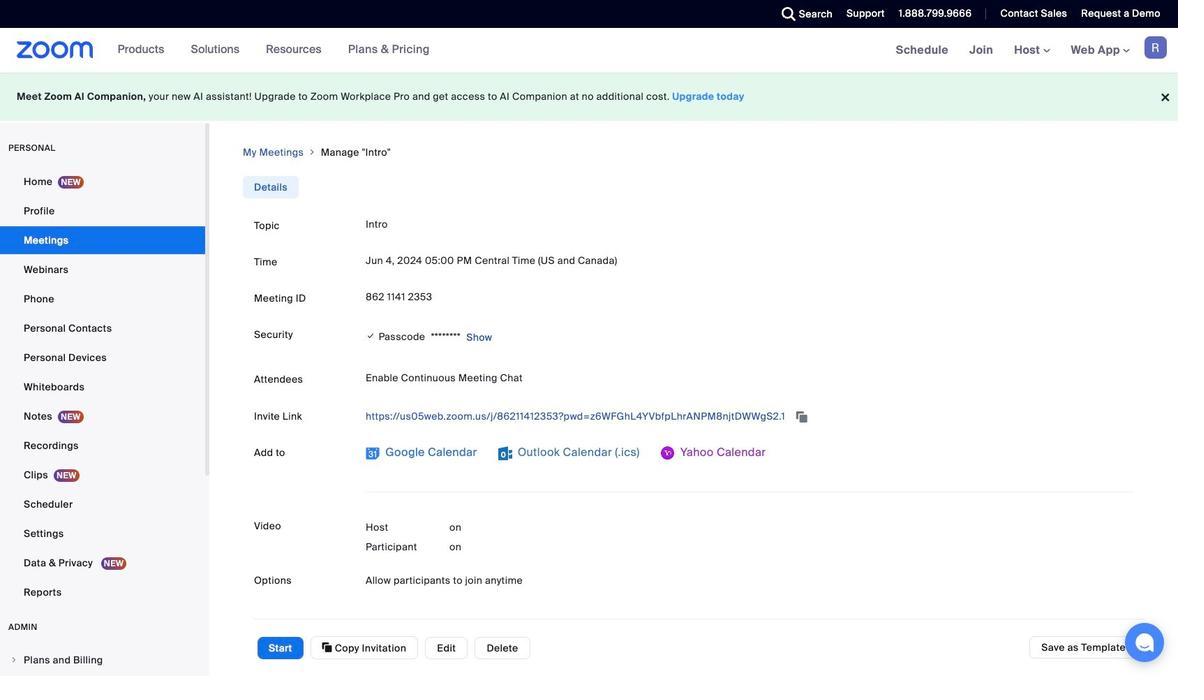 Task type: describe. For each thing, give the bounding box(es) containing it.
manage my meeting tab control tab list
[[243, 176, 299, 198]]

add to yahoo calendar image
[[661, 446, 675, 460]]

checked image
[[366, 329, 376, 343]]

profile picture image
[[1145, 36, 1168, 59]]

personal menu menu
[[0, 168, 205, 608]]

right image
[[308, 145, 317, 159]]

add to google calendar image
[[366, 446, 380, 460]]

add to outlook calendar (.ics) image
[[498, 446, 512, 460]]



Task type: vqa. For each thing, say whether or not it's contained in the screenshot.
"GAME" element
no



Task type: locate. For each thing, give the bounding box(es) containing it.
zoom logo image
[[17, 41, 93, 59]]

copy image
[[322, 641, 332, 654]]

manage intro navigation
[[243, 145, 1145, 159]]

application
[[366, 405, 1134, 427]]

footer
[[0, 73, 1179, 121]]

product information navigation
[[93, 28, 441, 73]]

open chat image
[[1136, 633, 1155, 652]]

banner
[[0, 28, 1179, 73]]

meetings navigation
[[886, 28, 1179, 73]]

menu item
[[0, 647, 205, 673]]

tab
[[243, 176, 299, 198]]

right image
[[10, 656, 18, 664]]



